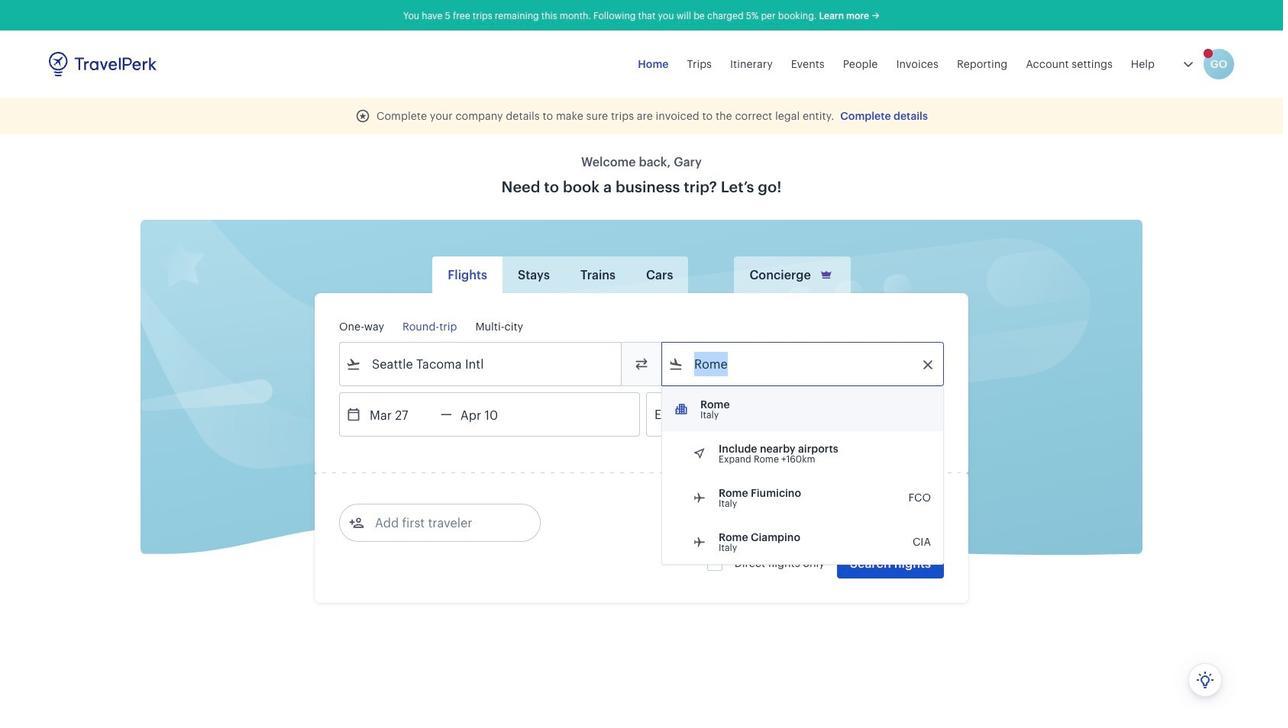 Task type: locate. For each thing, give the bounding box(es) containing it.
Depart text field
[[361, 393, 441, 436]]

From search field
[[361, 352, 601, 377]]



Task type: vqa. For each thing, say whether or not it's contained in the screenshot.
the Calendar APPLICATION
no



Task type: describe. For each thing, give the bounding box(es) containing it.
Return text field
[[452, 393, 531, 436]]

Add first traveler search field
[[364, 511, 523, 535]]

To search field
[[684, 352, 923, 377]]



